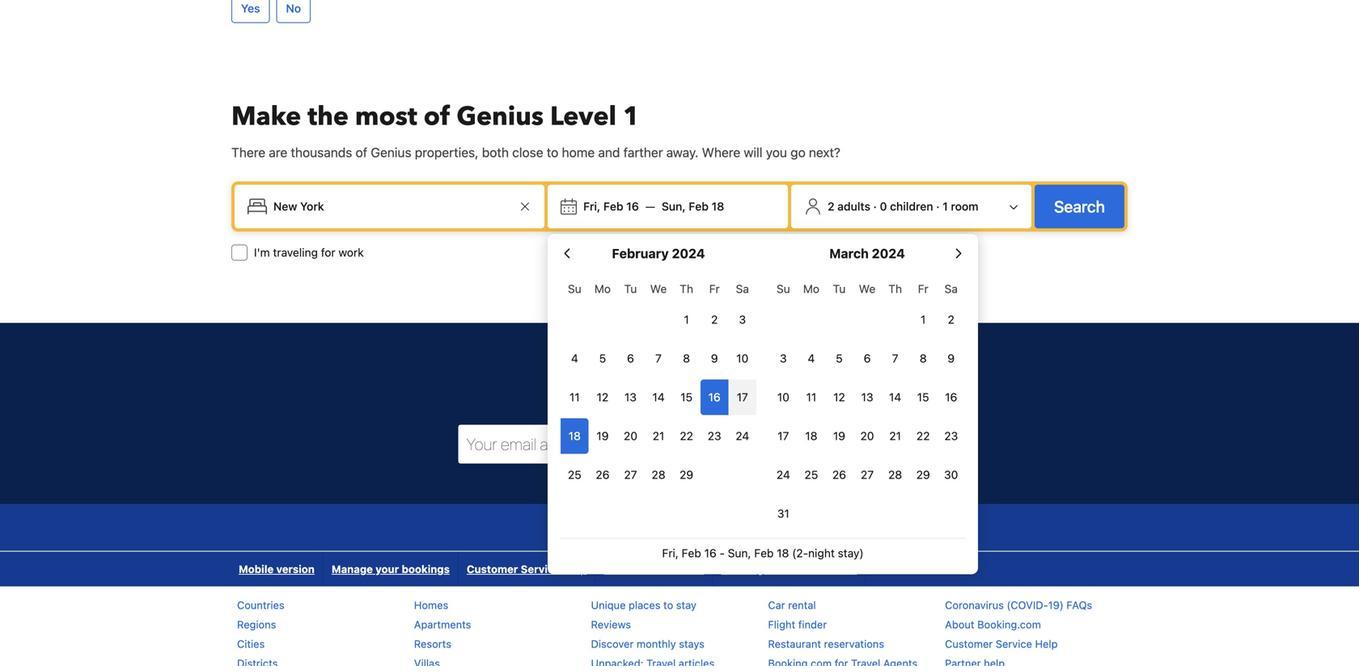 Task type: locate. For each thing, give the bounding box(es) containing it.
0 horizontal spatial 7
[[656, 352, 662, 365]]

1 horizontal spatial booking.com
[[978, 619, 1042, 631]]

fr up 2 february 2024 option
[[710, 282, 720, 296]]

1 horizontal spatial 11
[[807, 391, 817, 404]]

4 for the 4 february 2024 option at bottom
[[571, 352, 579, 365]]

to right close at the top left of page
[[547, 145, 559, 160]]

sun, for -
[[728, 547, 752, 560]]

1 vertical spatial of
[[356, 145, 368, 160]]

1 horizontal spatial to
[[664, 600, 674, 612]]

tu down february
[[625, 282, 637, 296]]

1 left 2 march 2024 option
[[921, 313, 926, 326]]

6 right 5 "option"
[[627, 352, 634, 365]]

0 horizontal spatial 8
[[683, 352, 690, 365]]

regions link
[[237, 619, 276, 631]]

22 inside 22 february 2024 checkbox
[[680, 430, 694, 443]]

1 5 from the left
[[599, 352, 606, 365]]

for
[[321, 246, 336, 259], [793, 564, 808, 576]]

2024
[[672, 246, 706, 261], [872, 246, 906, 261]]

23 inside option
[[708, 430, 722, 443]]

19 March 2024 checkbox
[[826, 419, 854, 454]]

2 2024 from the left
[[872, 246, 906, 261]]

17 inside '17 february 2024' checkbox
[[737, 391, 749, 404]]

10 for 10 checkbox
[[737, 352, 749, 365]]

2 inside button
[[828, 200, 835, 213]]

12 inside checkbox
[[597, 391, 609, 404]]

1 horizontal spatial service
[[996, 639, 1033, 651]]

22 inside 22 march 2024 'checkbox'
[[917, 430, 930, 443]]

to right deals
[[772, 392, 784, 407]]

22 right the 21 checkbox
[[680, 430, 694, 443]]

fri, up affiliate at the bottom
[[662, 547, 679, 560]]

navigation inside save time, save money! footer
[[231, 552, 866, 587]]

1 9 from the left
[[711, 352, 718, 365]]

1 vertical spatial customer
[[946, 639, 993, 651]]

24 March 2024 checkbox
[[770, 458, 798, 493]]

23 right 22 march 2024 'checkbox'
[[945, 430, 959, 443]]

24 right 23 option
[[736, 430, 750, 443]]

night
[[809, 547, 835, 560]]

0 horizontal spatial the
[[308, 99, 349, 134]]

4 March 2024 checkbox
[[798, 341, 826, 377]]

homes apartments resorts
[[414, 600, 471, 651]]

2 4 from the left
[[808, 352, 815, 365]]

5 for 5 option
[[836, 352, 843, 365]]

2 grid from the left
[[770, 273, 966, 532]]

0 horizontal spatial service
[[521, 564, 560, 576]]

27 inside checkbox
[[861, 469, 874, 482]]

0 vertical spatial of
[[424, 99, 450, 134]]

money!
[[716, 363, 783, 390]]

10 inside 10 checkbox
[[778, 391, 790, 404]]

th up 1 february 2024 option
[[680, 282, 694, 296]]

1 inside option
[[921, 313, 926, 326]]

26 for the 26 february 2024 checkbox
[[596, 469, 610, 482]]

6 for 6 "checkbox"
[[864, 352, 871, 365]]

1 horizontal spatial 10
[[778, 391, 790, 404]]

best
[[708, 392, 734, 407]]

2024 for march 2024
[[872, 246, 906, 261]]

12
[[597, 391, 609, 404], [834, 391, 846, 404]]

14 for 14 march 2024 checkbox in the bottom right of the page
[[890, 391, 902, 404]]

1 horizontal spatial 25
[[805, 469, 819, 482]]

1 mo from the left
[[595, 282, 611, 296]]

mo up 4 march 2024 option
[[804, 282, 820, 296]]

18 left 19 february 2024 checkbox
[[569, 430, 581, 443]]

0 vertical spatial sun,
[[662, 200, 686, 213]]

mobile version link
[[231, 552, 323, 587]]

farther
[[624, 145, 663, 160]]

1 horizontal spatial 2
[[828, 200, 835, 213]]

1 horizontal spatial 15
[[918, 391, 930, 404]]

25 March 2024 checkbox
[[798, 458, 826, 493]]

0 horizontal spatial 2024
[[672, 246, 706, 261]]

0 horizontal spatial 6
[[627, 352, 634, 365]]

15 right 14 march 2024 checkbox in the bottom right of the page
[[918, 391, 930, 404]]

th down march 2024
[[889, 282, 903, 296]]

1 horizontal spatial su
[[777, 282, 791, 296]]

1 6 from the left
[[627, 352, 634, 365]]

1 vertical spatial 24
[[777, 469, 791, 482]]

sun, right -
[[728, 547, 752, 560]]

0 horizontal spatial 11
[[570, 391, 580, 404]]

0 horizontal spatial sa
[[736, 282, 749, 296]]

14 inside "checkbox"
[[653, 391, 665, 404]]

time,
[[623, 363, 667, 390]]

of up properties,
[[424, 99, 450, 134]]

15 for 15 option
[[918, 391, 930, 404]]

1 horizontal spatial 23
[[945, 430, 959, 443]]

there are thousands of genius properties, both close to home and farther away. where will you go next?
[[231, 145, 841, 160]]

1 22 from the left
[[680, 430, 694, 443]]

0 vertical spatial genius
[[457, 99, 544, 134]]

0 horizontal spatial 12
[[597, 391, 609, 404]]

12 February 2024 checkbox
[[589, 380, 617, 416]]

5 right the 4 february 2024 option at bottom
[[599, 352, 606, 365]]

· left 0
[[874, 200, 877, 213]]

2 right 1 february 2024 option
[[711, 313, 718, 326]]

help inside customer service help link
[[563, 564, 587, 576]]

1 vertical spatial service
[[996, 639, 1033, 651]]

sun, right —
[[662, 200, 686, 213]]

flight
[[768, 619, 796, 631]]

booking.com down the coronavirus (covid-19) faqs link
[[978, 619, 1042, 631]]

fr up 1 option
[[918, 282, 929, 296]]

18 down where
[[712, 200, 725, 213]]

children
[[890, 200, 934, 213]]

1 horizontal spatial 28
[[889, 469, 903, 482]]

3
[[739, 313, 746, 326], [780, 352, 787, 365]]

manage
[[332, 564, 373, 576]]

booking.com down fri, feb 16 - sun, feb 18 (2-night stay)
[[722, 564, 790, 576]]

0 horizontal spatial 25
[[568, 469, 582, 482]]

we down february 2024
[[651, 282, 667, 296]]

1 horizontal spatial of
[[424, 99, 450, 134]]

Where are you going? field
[[267, 192, 516, 221]]

monthly
[[637, 639, 676, 651]]

countries regions cities
[[237, 600, 285, 651]]

7 inside 7 checkbox
[[893, 352, 899, 365]]

28 inside option
[[652, 469, 666, 482]]

fri, for fri, feb 16 - sun, feb 18 (2-night stay)
[[662, 547, 679, 560]]

16 left —
[[627, 200, 639, 213]]

2 27 from the left
[[861, 469, 874, 482]]

14 inside checkbox
[[890, 391, 902, 404]]

13
[[625, 391, 637, 404], [862, 391, 874, 404]]

8 right 7 checkbox
[[920, 352, 927, 365]]

1 horizontal spatial mo
[[804, 282, 820, 296]]

5 inside "option"
[[599, 352, 606, 365]]

12 inside option
[[834, 391, 846, 404]]

19)
[[1049, 600, 1064, 612]]

1 vertical spatial customer service help link
[[946, 639, 1058, 651]]

7 inside 7 'checkbox'
[[656, 352, 662, 365]]

2 left adults
[[828, 200, 835, 213]]

17 right "best"
[[737, 391, 749, 404]]

navigation
[[231, 552, 866, 587]]

18 right 17 march 2024 checkbox at right
[[806, 430, 818, 443]]

0 vertical spatial for
[[321, 246, 336, 259]]

1 horizontal spatial 17
[[778, 430, 790, 443]]

23 for 23 option
[[708, 430, 722, 443]]

2 th from the left
[[889, 282, 903, 296]]

21 inside checkbox
[[890, 430, 902, 443]]

14
[[653, 391, 665, 404], [890, 391, 902, 404]]

1 23 from the left
[[708, 430, 722, 443]]

0 horizontal spatial help
[[563, 564, 587, 576]]

14 right we'll
[[653, 391, 665, 404]]

29 right 28 march 2024 option
[[917, 469, 931, 482]]

help left become
[[563, 564, 587, 576]]

16 March 2024 checkbox
[[938, 380, 966, 416]]

0 vertical spatial 17
[[737, 391, 749, 404]]

1 2024 from the left
[[672, 246, 706, 261]]

service inside navigation
[[521, 564, 560, 576]]

22 February 2024 checkbox
[[673, 419, 701, 454]]

21
[[653, 430, 665, 443], [890, 430, 902, 443]]

sa
[[736, 282, 749, 296], [945, 282, 958, 296]]

20 March 2024 checkbox
[[854, 419, 882, 454]]

2 11 from the left
[[807, 391, 817, 404]]

0 horizontal spatial 28
[[652, 469, 666, 482]]

1 we from the left
[[651, 282, 667, 296]]

adults
[[838, 200, 871, 213]]

you
[[766, 145, 788, 160], [787, 392, 809, 407]]

5 inside option
[[836, 352, 843, 365]]

11 inside 'option'
[[807, 391, 817, 404]]

1 horizontal spatial sun,
[[728, 547, 752, 560]]

13 for 13 march 2024 option
[[862, 391, 874, 404]]

the up thousands
[[308, 99, 349, 134]]

6 February 2024 checkbox
[[617, 341, 645, 377]]

1 tu from the left
[[625, 282, 637, 296]]

to
[[547, 145, 559, 160], [772, 392, 784, 407], [664, 600, 674, 612]]

2 21 from the left
[[890, 430, 902, 443]]

search
[[1055, 197, 1106, 216]]

21 for 21 checkbox
[[890, 430, 902, 443]]

9 inside checkbox
[[948, 352, 955, 365]]

27 right the 26 february 2024 checkbox
[[624, 469, 637, 482]]

6 inside "checkbox"
[[864, 352, 871, 365]]

0 horizontal spatial th
[[680, 282, 694, 296]]

27 inside option
[[624, 469, 637, 482]]

18
[[712, 200, 725, 213], [569, 430, 581, 443], [806, 430, 818, 443], [777, 547, 789, 560]]

1 vertical spatial booking.com
[[978, 619, 1042, 631]]

15 inside option
[[918, 391, 930, 404]]

2 23 from the left
[[945, 430, 959, 443]]

20 inside 20 february 2024 checkbox
[[624, 430, 638, 443]]

17 for '17 february 2024' checkbox
[[737, 391, 749, 404]]

28 March 2024 checkbox
[[882, 458, 910, 493]]

1 horizontal spatial we
[[859, 282, 876, 296]]

2024 down "sun, feb 18" button
[[672, 246, 706, 261]]

save time, save money! sign up and we'll send the best deals to you
[[551, 363, 809, 407]]

car
[[768, 600, 786, 612]]

7 right 6 "checkbox"
[[893, 352, 899, 365]]

th for march 2024
[[889, 282, 903, 296]]

18 March 2024 checkbox
[[798, 419, 826, 454]]

fri, down home
[[584, 200, 601, 213]]

1 left 2 february 2024 option
[[684, 313, 689, 326]]

save
[[672, 363, 711, 390]]

customer service help link for about booking.com
[[946, 639, 1058, 651]]

2 13 from the left
[[862, 391, 874, 404]]

booking.com for business link
[[713, 552, 866, 587]]

2 29 from the left
[[917, 469, 931, 482]]

9 for 9 february 2024 option
[[711, 352, 718, 365]]

2 su from the left
[[777, 282, 791, 296]]

feb up 'booking.com for business'
[[755, 547, 774, 560]]

1 4 from the left
[[571, 352, 579, 365]]

0 vertical spatial you
[[766, 145, 788, 160]]

17 cell
[[729, 377, 757, 416]]

customer service help link
[[459, 552, 595, 587], [946, 639, 1058, 651]]

save
[[576, 363, 618, 390]]

and right up
[[599, 392, 621, 407]]

11 left up
[[570, 391, 580, 404]]

1 19 from the left
[[597, 430, 609, 443]]

2 5 from the left
[[836, 352, 843, 365]]

0 horizontal spatial of
[[356, 145, 368, 160]]

17
[[737, 391, 749, 404], [778, 430, 790, 443]]

14 February 2024 checkbox
[[645, 380, 673, 416]]

2 tu from the left
[[833, 282, 846, 296]]

unique places to stay link
[[591, 600, 697, 612]]

sa up 3 checkbox
[[736, 282, 749, 296]]

1 horizontal spatial fr
[[918, 282, 929, 296]]

18 cell
[[561, 416, 589, 454]]

20
[[624, 430, 638, 443], [861, 430, 875, 443]]

10 right 9 february 2024 option
[[737, 352, 749, 365]]

8
[[683, 352, 690, 365], [920, 352, 927, 365]]

19 right 18 'option'
[[597, 430, 609, 443]]

1 vertical spatial 10
[[778, 391, 790, 404]]

24 for '24' checkbox
[[736, 430, 750, 443]]

20 right 19 february 2024 checkbox
[[624, 430, 638, 443]]

7 February 2024 checkbox
[[645, 341, 673, 377]]

0 vertical spatial the
[[308, 99, 349, 134]]

1 27 from the left
[[624, 469, 637, 482]]

1 vertical spatial 17
[[778, 430, 790, 443]]

0 horizontal spatial 22
[[680, 430, 694, 443]]

1 su from the left
[[568, 282, 582, 296]]

2 19 from the left
[[834, 430, 846, 443]]

27
[[624, 469, 637, 482], [861, 469, 874, 482]]

0 horizontal spatial grid
[[561, 273, 757, 493]]

1 horizontal spatial 5
[[836, 352, 843, 365]]

we for february
[[651, 282, 667, 296]]

flight finder link
[[768, 619, 827, 631]]

9 inside option
[[711, 352, 718, 365]]

to inside save time, save money! sign up and we'll send the best deals to you
[[772, 392, 784, 407]]

28
[[652, 469, 666, 482], [889, 469, 903, 482]]

0 horizontal spatial 20
[[624, 430, 638, 443]]

service
[[521, 564, 560, 576], [996, 639, 1033, 651]]

1 horizontal spatial fri,
[[662, 547, 679, 560]]

sun,
[[662, 200, 686, 213], [728, 547, 752, 560]]

14 for 14 february 2024 "checkbox"
[[653, 391, 665, 404]]

2 6 from the left
[[864, 352, 871, 365]]

0 horizontal spatial 27
[[624, 469, 637, 482]]

of right thousands
[[356, 145, 368, 160]]

mo for march
[[804, 282, 820, 296]]

3 left 4 march 2024 option
[[780, 352, 787, 365]]

1 left room
[[943, 200, 948, 213]]

13 February 2024 checkbox
[[617, 380, 645, 416]]

0 horizontal spatial tu
[[625, 282, 637, 296]]

2 for march 2024
[[948, 313, 955, 326]]

23 inside "checkbox"
[[945, 430, 959, 443]]

1 vertical spatial fri,
[[662, 547, 679, 560]]

9
[[711, 352, 718, 365], [948, 352, 955, 365]]

24 February 2024 checkbox
[[729, 419, 757, 454]]

1 fr from the left
[[710, 282, 720, 296]]

faqs
[[1067, 600, 1093, 612]]

16 left -
[[705, 547, 717, 560]]

help
[[563, 564, 587, 576], [1036, 639, 1058, 651]]

1 inside option
[[684, 313, 689, 326]]

12 for 12 february 2024 checkbox
[[597, 391, 609, 404]]

yes
[[241, 1, 260, 15]]

28 for 28 february 2024 option at the left of the page
[[652, 469, 666, 482]]

2 8 from the left
[[920, 352, 927, 365]]

1 21 from the left
[[653, 430, 665, 443]]

sa up 2 march 2024 option
[[945, 282, 958, 296]]

Your email address email field
[[459, 425, 763, 464]]

19 for '19 march 2024' option
[[834, 430, 846, 443]]

su for february
[[568, 282, 582, 296]]

0 vertical spatial booking.com
[[722, 564, 790, 576]]

0 horizontal spatial 4
[[571, 352, 579, 365]]

for left work
[[321, 246, 336, 259]]

19 inside checkbox
[[597, 430, 609, 443]]

unique
[[591, 600, 626, 612]]

car rental link
[[768, 600, 816, 612]]

21 right 20 march 2024 option
[[890, 430, 902, 443]]

0 horizontal spatial sun,
[[662, 200, 686, 213]]

mo up 5 "option"
[[595, 282, 611, 296]]

1 horizontal spatial tu
[[833, 282, 846, 296]]

24 inside checkbox
[[736, 430, 750, 443]]

you up 18 checkbox
[[787, 392, 809, 407]]

1 12 from the left
[[597, 391, 609, 404]]

27 right 26 option
[[861, 469, 874, 482]]

7 right 6 february 2024 option
[[656, 352, 662, 365]]

1 vertical spatial for
[[793, 564, 808, 576]]

2 inside option
[[711, 313, 718, 326]]

customer down "about"
[[946, 639, 993, 651]]

13 inside 13 option
[[625, 391, 637, 404]]

navigation containing mobile version
[[231, 552, 866, 587]]

1 26 from the left
[[596, 469, 610, 482]]

1 horizontal spatial 26
[[833, 469, 847, 482]]

1 vertical spatial genius
[[371, 145, 412, 160]]

2 we from the left
[[859, 282, 876, 296]]

0 horizontal spatial 10
[[737, 352, 749, 365]]

13 inside 13 march 2024 option
[[862, 391, 874, 404]]

5 right 4 march 2024 option
[[836, 352, 843, 365]]

1 14 from the left
[[653, 391, 665, 404]]

0 horizontal spatial 9
[[711, 352, 718, 365]]

work
[[339, 246, 364, 259]]

0 horizontal spatial 5
[[599, 352, 606, 365]]

27 for 27 checkbox
[[861, 469, 874, 482]]

customer inside coronavirus (covid-19) faqs about booking.com customer service help
[[946, 639, 993, 651]]

21 inside checkbox
[[653, 430, 665, 443]]

you inside save time, save money! sign up and we'll send the best deals to you
[[787, 392, 809, 407]]

become an affiliate link
[[596, 552, 713, 587]]

6 inside option
[[627, 352, 634, 365]]

9 for 9 checkbox
[[948, 352, 955, 365]]

i'm
[[254, 246, 270, 259]]

15
[[681, 391, 693, 404], [918, 391, 930, 404]]

0 horizontal spatial fri,
[[584, 200, 601, 213]]

sun, for —
[[662, 200, 686, 213]]

0 horizontal spatial 15
[[681, 391, 693, 404]]

10 inside 10 checkbox
[[737, 352, 749, 365]]

3 inside option
[[780, 352, 787, 365]]

7 for 7 'checkbox'
[[656, 352, 662, 365]]

1 horizontal spatial help
[[1036, 639, 1058, 651]]

1 vertical spatial the
[[686, 392, 705, 407]]

help down 19)
[[1036, 639, 1058, 651]]

1 horizontal spatial 7
[[893, 352, 899, 365]]

3 for 3 checkbox
[[739, 313, 746, 326]]

13 left 14 march 2024 checkbox in the bottom right of the page
[[862, 391, 874, 404]]

1 grid from the left
[[561, 273, 757, 493]]

2024 right the march
[[872, 246, 906, 261]]

19
[[597, 430, 609, 443], [834, 430, 846, 443]]

tu
[[625, 282, 637, 296], [833, 282, 846, 296]]

4
[[571, 352, 579, 365], [808, 352, 815, 365]]

2 26 from the left
[[833, 469, 847, 482]]

fri, for fri, feb 16 — sun, feb 18
[[584, 200, 601, 213]]

12 for 12 option
[[834, 391, 846, 404]]

1 February 2024 checkbox
[[673, 302, 701, 338]]

0 vertical spatial 3
[[739, 313, 746, 326]]

20 inside 20 march 2024 option
[[861, 430, 875, 443]]

24 inside checkbox
[[777, 469, 791, 482]]

genius down most
[[371, 145, 412, 160]]

1 horizontal spatial 3
[[780, 352, 787, 365]]

feb up affiliate at the bottom
[[682, 547, 702, 560]]

2 20 from the left
[[861, 430, 875, 443]]

0 horizontal spatial su
[[568, 282, 582, 296]]

0 vertical spatial customer service help link
[[459, 552, 595, 587]]

26
[[596, 469, 610, 482], [833, 469, 847, 482]]

fri, feb 16 button
[[577, 192, 646, 221]]

1 vertical spatial you
[[787, 392, 809, 407]]

1 th from the left
[[680, 282, 694, 296]]

2 sa from the left
[[945, 282, 958, 296]]

0 horizontal spatial 26
[[596, 469, 610, 482]]

26 inside option
[[833, 469, 847, 482]]

15 March 2024 checkbox
[[910, 380, 938, 416]]

23 right 22 february 2024 checkbox
[[708, 430, 722, 443]]

2 right 1 option
[[948, 313, 955, 326]]

6 March 2024 checkbox
[[854, 341, 882, 377]]

close
[[513, 145, 544, 160]]

12 left 13 march 2024 option
[[834, 391, 846, 404]]

8 March 2024 checkbox
[[910, 341, 938, 377]]

you left go
[[766, 145, 788, 160]]

29 right 28 february 2024 option at the left of the page
[[680, 469, 694, 482]]

0 horizontal spatial ·
[[874, 200, 877, 213]]

8 for 8 march 2024 option
[[920, 352, 927, 365]]

26 inside checkbox
[[596, 469, 610, 482]]

4 right 3 option
[[808, 352, 815, 365]]

1 13 from the left
[[625, 391, 637, 404]]

13 down time,
[[625, 391, 637, 404]]

17 March 2024 checkbox
[[770, 419, 798, 454]]

the down save
[[686, 392, 705, 407]]

2 inside option
[[948, 313, 955, 326]]

1 horizontal spatial 9
[[948, 352, 955, 365]]

th
[[680, 282, 694, 296], [889, 282, 903, 296]]

su up the 4 february 2024 option at bottom
[[568, 282, 582, 296]]

17 inside 17 march 2024 checkbox
[[778, 430, 790, 443]]

2 and from the top
[[599, 392, 621, 407]]

7 March 2024 checkbox
[[882, 341, 910, 377]]

2 9 from the left
[[948, 352, 955, 365]]

2 horizontal spatial to
[[772, 392, 784, 407]]

22 right 21 checkbox
[[917, 430, 930, 443]]

1 8 from the left
[[683, 352, 690, 365]]

0 horizontal spatial 21
[[653, 430, 665, 443]]

2 12 from the left
[[834, 391, 846, 404]]

become
[[604, 564, 646, 576]]

17 for 17 march 2024 checkbox at right
[[778, 430, 790, 443]]

to inside unique places to stay reviews discover monthly stays
[[664, 600, 674, 612]]

11 March 2024 checkbox
[[798, 380, 826, 416]]

28 inside option
[[889, 469, 903, 482]]

4 February 2024 checkbox
[[561, 341, 589, 377]]

15 inside checkbox
[[681, 391, 693, 404]]

1 horizontal spatial 2024
[[872, 246, 906, 261]]

2 28 from the left
[[889, 469, 903, 482]]

0 horizontal spatial 24
[[736, 430, 750, 443]]

· right the children
[[937, 200, 940, 213]]

grid
[[561, 273, 757, 493], [770, 273, 966, 532]]

2 22 from the left
[[917, 430, 930, 443]]

1 vertical spatial sun,
[[728, 547, 752, 560]]

2 14 from the left
[[890, 391, 902, 404]]

10 left 11 march 2024 'option'
[[778, 391, 790, 404]]

save time, save money! footer
[[0, 322, 1360, 667]]

1 11 from the left
[[570, 391, 580, 404]]

0 horizontal spatial 14
[[653, 391, 665, 404]]

we
[[651, 282, 667, 296], [859, 282, 876, 296]]

next?
[[809, 145, 841, 160]]

14 right 13 march 2024 option
[[890, 391, 902, 404]]

sun, feb 18 button
[[656, 192, 731, 221]]

manage your bookings
[[332, 564, 450, 576]]

service inside coronavirus (covid-19) faqs about booking.com customer service help
[[996, 639, 1033, 651]]

11 inside checkbox
[[570, 391, 580, 404]]

1 up the farther
[[623, 99, 640, 134]]

restaurant
[[768, 639, 822, 651]]

1 horizontal spatial 24
[[777, 469, 791, 482]]

24 for 24 checkbox on the right bottom
[[777, 469, 791, 482]]

and inside save time, save money! sign up and we'll send the best deals to you
[[599, 392, 621, 407]]

1 sa from the left
[[736, 282, 749, 296]]

feb left —
[[604, 200, 624, 213]]

we down march 2024
[[859, 282, 876, 296]]

24 left 25 option
[[777, 469, 791, 482]]

1 28 from the left
[[652, 469, 666, 482]]

1 March 2024 checkbox
[[910, 302, 938, 338]]

1 vertical spatial help
[[1036, 639, 1058, 651]]

coronavirus (covid-19) faqs link
[[946, 600, 1093, 612]]

2 fr from the left
[[918, 282, 929, 296]]

fr for march 2024
[[918, 282, 929, 296]]

1 20 from the left
[[624, 430, 638, 443]]

0 horizontal spatial we
[[651, 282, 667, 296]]

19 right 18 checkbox
[[834, 430, 846, 443]]

8 for 8 option
[[683, 352, 690, 365]]

19 inside option
[[834, 430, 846, 443]]

su up 3 option
[[777, 282, 791, 296]]

11 right 10 checkbox
[[807, 391, 817, 404]]

2 · from the left
[[937, 200, 940, 213]]

customer right bookings
[[467, 564, 518, 576]]

1 horizontal spatial grid
[[770, 273, 966, 532]]

1 7 from the left
[[656, 352, 662, 365]]

0 vertical spatial help
[[563, 564, 587, 576]]

8 right 7 'checkbox'
[[683, 352, 690, 365]]

11 for 11 february 2024 checkbox
[[570, 391, 580, 404]]

0 vertical spatial 24
[[736, 430, 750, 443]]

20 right '19 march 2024' option
[[861, 430, 875, 443]]

deals
[[737, 392, 769, 407]]

1 horizontal spatial 19
[[834, 430, 846, 443]]

1 horizontal spatial for
[[793, 564, 808, 576]]

3 March 2024 checkbox
[[770, 341, 798, 377]]

reservations
[[824, 639, 885, 651]]

18 inside checkbox
[[806, 430, 818, 443]]

grid for february
[[561, 273, 757, 493]]

3 right 2 february 2024 option
[[739, 313, 746, 326]]

2 7 from the left
[[893, 352, 899, 365]]

1 horizontal spatial sa
[[945, 282, 958, 296]]

4 left 5 "option"
[[571, 352, 579, 365]]

15 February 2024 checkbox
[[673, 380, 701, 416]]

of for most
[[424, 99, 450, 134]]

1 vertical spatial and
[[599, 392, 621, 407]]

12 right up
[[597, 391, 609, 404]]

1 horizontal spatial 8
[[920, 352, 927, 365]]

0 horizontal spatial 2
[[711, 313, 718, 326]]

for down (2-
[[793, 564, 808, 576]]

1 horizontal spatial 27
[[861, 469, 874, 482]]

6
[[627, 352, 634, 365], [864, 352, 871, 365]]

9 right 8 march 2024 option
[[948, 352, 955, 365]]

the
[[308, 99, 349, 134], [686, 392, 705, 407]]

genius up both on the top left of the page
[[457, 99, 544, 134]]

28 right '27 february 2024' option
[[652, 469, 666, 482]]

0 horizontal spatial 23
[[708, 430, 722, 443]]

17 left 18 checkbox
[[778, 430, 790, 443]]

level
[[550, 99, 617, 134]]

cities
[[237, 639, 265, 651]]

6 right 5 option
[[864, 352, 871, 365]]

3 inside checkbox
[[739, 313, 746, 326]]

2 15 from the left
[[918, 391, 930, 404]]

2 mo from the left
[[804, 282, 820, 296]]

make
[[231, 99, 301, 134]]

and right home
[[598, 145, 620, 160]]

1 15 from the left
[[681, 391, 693, 404]]

0 horizontal spatial 13
[[625, 391, 637, 404]]



Task type: describe. For each thing, give the bounding box(es) containing it.
29 March 2024 checkbox
[[910, 458, 938, 493]]

10 March 2024 checkbox
[[770, 380, 798, 416]]

29 February 2024 checkbox
[[673, 458, 701, 493]]

both
[[482, 145, 509, 160]]

subscribe
[[797, 435, 867, 454]]

1 inside button
[[943, 200, 948, 213]]

21 February 2024 checkbox
[[645, 419, 673, 454]]

we for march
[[859, 282, 876, 296]]

february 2024
[[612, 246, 706, 261]]

2 adults · 0 children · 1 room button
[[798, 191, 1026, 222]]

18 February 2024 checkbox
[[561, 419, 589, 454]]

make the most of genius level 1
[[231, 99, 640, 134]]

12 March 2024 checkbox
[[826, 380, 854, 416]]

send
[[654, 392, 683, 407]]

0 horizontal spatial booking.com
[[722, 564, 790, 576]]

10 February 2024 checkbox
[[729, 341, 757, 377]]

bookings
[[402, 564, 450, 576]]

mobile version
[[239, 564, 315, 576]]

23 March 2024 checkbox
[[938, 419, 966, 454]]

2 25 from the left
[[805, 469, 819, 482]]

7 for 7 checkbox
[[893, 352, 899, 365]]

20 February 2024 checkbox
[[617, 419, 645, 454]]

fr for february 2024
[[710, 282, 720, 296]]

there
[[231, 145, 266, 160]]

20 for 20 march 2024 option
[[861, 430, 875, 443]]

18 inside 'option'
[[569, 430, 581, 443]]

of for thousands
[[356, 145, 368, 160]]

go
[[791, 145, 806, 160]]

5 February 2024 checkbox
[[589, 341, 617, 377]]

coronavirus
[[946, 600, 1004, 612]]

grid for march
[[770, 273, 966, 532]]

9 February 2024 checkbox
[[701, 341, 729, 377]]

apartments
[[414, 619, 471, 631]]

resorts link
[[414, 639, 452, 651]]

(covid-
[[1007, 600, 1049, 612]]

27 for '27 february 2024' option
[[624, 469, 637, 482]]

away.
[[667, 145, 699, 160]]

21 for the 21 checkbox
[[653, 430, 665, 443]]

subscribe button
[[767, 425, 897, 464]]

28 February 2024 checkbox
[[645, 458, 673, 493]]

31 March 2024 checkbox
[[770, 496, 798, 532]]

affiliate
[[664, 564, 705, 576]]

feb right —
[[689, 200, 709, 213]]

su for march
[[777, 282, 791, 296]]

1 29 from the left
[[680, 469, 694, 482]]

help inside coronavirus (covid-19) faqs about booking.com customer service help
[[1036, 639, 1058, 651]]

sign
[[551, 392, 577, 407]]

30 March 2024 checkbox
[[938, 458, 966, 493]]

i'm traveling for work
[[254, 246, 364, 259]]

up
[[581, 392, 596, 407]]

0 horizontal spatial customer
[[467, 564, 518, 576]]

sa for march 2024
[[945, 282, 958, 296]]

manage your bookings link
[[324, 552, 458, 587]]

23 February 2024 checkbox
[[701, 419, 729, 454]]

are
[[269, 145, 288, 160]]

discover monthly stays link
[[591, 639, 705, 651]]

fri, feb 16 — sun, feb 18
[[584, 200, 725, 213]]

6 for 6 february 2024 option
[[627, 352, 634, 365]]

about booking.com link
[[946, 619, 1042, 631]]

10 for 10 checkbox
[[778, 391, 790, 404]]

16 February 2024 checkbox
[[701, 380, 729, 416]]

most
[[355, 99, 417, 134]]

cities link
[[237, 639, 265, 651]]

2024 for february 2024
[[672, 246, 706, 261]]

yes button
[[231, 0, 270, 23]]

3 for 3 option
[[780, 352, 787, 365]]

—
[[646, 200, 656, 213]]

14 March 2024 checkbox
[[882, 380, 910, 416]]

20 for 20 february 2024 checkbox
[[624, 430, 638, 443]]

stay)
[[838, 547, 864, 560]]

properties,
[[415, 145, 479, 160]]

26 February 2024 checkbox
[[589, 458, 617, 493]]

2 adults · 0 children · 1 room
[[828, 200, 979, 213]]

genius for properties,
[[371, 145, 412, 160]]

march 2024
[[830, 246, 906, 261]]

resorts
[[414, 639, 452, 651]]

finder
[[799, 619, 827, 631]]

2 for february 2024
[[711, 313, 718, 326]]

mo for february
[[595, 282, 611, 296]]

8 February 2024 checkbox
[[673, 341, 701, 377]]

no
[[286, 1, 301, 15]]

17 February 2024 checkbox
[[729, 380, 757, 416]]

16 cell
[[701, 377, 729, 416]]

for inside save time, save money! footer
[[793, 564, 808, 576]]

18 up 'booking.com for business'
[[777, 547, 789, 560]]

thousands
[[291, 145, 352, 160]]

0 horizontal spatial to
[[547, 145, 559, 160]]

the inside save time, save money! sign up and we'll send the best deals to you
[[686, 392, 705, 407]]

2 March 2024 checkbox
[[938, 302, 966, 338]]

stay
[[677, 600, 697, 612]]

car rental flight finder restaurant reservations
[[768, 600, 885, 651]]

22 for 22 march 2024 'checkbox'
[[917, 430, 930, 443]]

3 February 2024 checkbox
[[729, 302, 757, 338]]

4 for 4 march 2024 option
[[808, 352, 815, 365]]

mobile
[[239, 564, 274, 576]]

search button
[[1035, 185, 1125, 229]]

apartments link
[[414, 619, 471, 631]]

11 for 11 march 2024 'option'
[[807, 391, 817, 404]]

1 and from the top
[[598, 145, 620, 160]]

homes
[[414, 600, 449, 612]]

customer service help
[[467, 564, 587, 576]]

fri, feb 16 - sun, feb 18 (2-night stay)
[[662, 547, 864, 560]]

th for february 2024
[[680, 282, 694, 296]]

countries link
[[237, 600, 285, 612]]

will
[[744, 145, 763, 160]]

5 for 5 "option"
[[599, 352, 606, 365]]

22 for 22 february 2024 checkbox
[[680, 430, 694, 443]]

5 March 2024 checkbox
[[826, 341, 854, 377]]

27 February 2024 checkbox
[[617, 458, 645, 493]]

tu for march 2024
[[833, 282, 846, 296]]

21 March 2024 checkbox
[[882, 419, 910, 454]]

no button
[[276, 0, 311, 23]]

regions
[[237, 619, 276, 631]]

we'll
[[624, 392, 651, 407]]

discover
[[591, 639, 634, 651]]

9 March 2024 checkbox
[[938, 341, 966, 377]]

stays
[[679, 639, 705, 651]]

places
[[629, 600, 661, 612]]

22 March 2024 checkbox
[[910, 419, 938, 454]]

home
[[562, 145, 595, 160]]

2 February 2024 checkbox
[[701, 302, 729, 338]]

sa for february 2024
[[736, 282, 749, 296]]

booking.com inside coronavirus (covid-19) faqs about booking.com customer service help
[[978, 619, 1042, 631]]

19 February 2024 checkbox
[[589, 419, 617, 454]]

reviews link
[[591, 619, 631, 631]]

restaurant reservations link
[[768, 639, 885, 651]]

26 March 2024 checkbox
[[826, 458, 854, 493]]

11 February 2024 checkbox
[[561, 380, 589, 416]]

0 horizontal spatial for
[[321, 246, 336, 259]]

your
[[376, 564, 399, 576]]

13 for 13 option
[[625, 391, 637, 404]]

booking.com for business
[[722, 564, 857, 576]]

16 inside cell
[[709, 391, 721, 404]]

countries
[[237, 600, 285, 612]]

30
[[945, 469, 959, 482]]

an
[[649, 564, 662, 576]]

27 March 2024 checkbox
[[854, 458, 882, 493]]

1 25 from the left
[[568, 469, 582, 482]]

where
[[702, 145, 741, 160]]

23 for 23 march 2024 "checkbox"
[[945, 430, 959, 443]]

genius for level
[[457, 99, 544, 134]]

13 March 2024 checkbox
[[854, 380, 882, 416]]

rental
[[789, 600, 816, 612]]

coronavirus (covid-19) faqs about booking.com customer service help
[[946, 600, 1093, 651]]

25 February 2024 checkbox
[[561, 458, 589, 493]]

business
[[810, 564, 857, 576]]

customer service help link for manage your bookings
[[459, 552, 595, 587]]

28 for 28 march 2024 option
[[889, 469, 903, 482]]

26 for 26 option
[[833, 469, 847, 482]]

room
[[951, 200, 979, 213]]

15 for "15 february 2024" checkbox
[[681, 391, 693, 404]]

-
[[720, 547, 725, 560]]

reviews
[[591, 619, 631, 631]]

16 right 15 option
[[946, 391, 958, 404]]

19 for 19 february 2024 checkbox
[[597, 430, 609, 443]]

tu for february 2024
[[625, 282, 637, 296]]

1 · from the left
[[874, 200, 877, 213]]

0
[[880, 200, 888, 213]]

traveling
[[273, 246, 318, 259]]



Task type: vqa. For each thing, say whether or not it's contained in the screenshot.
Texas, related to HOU
no



